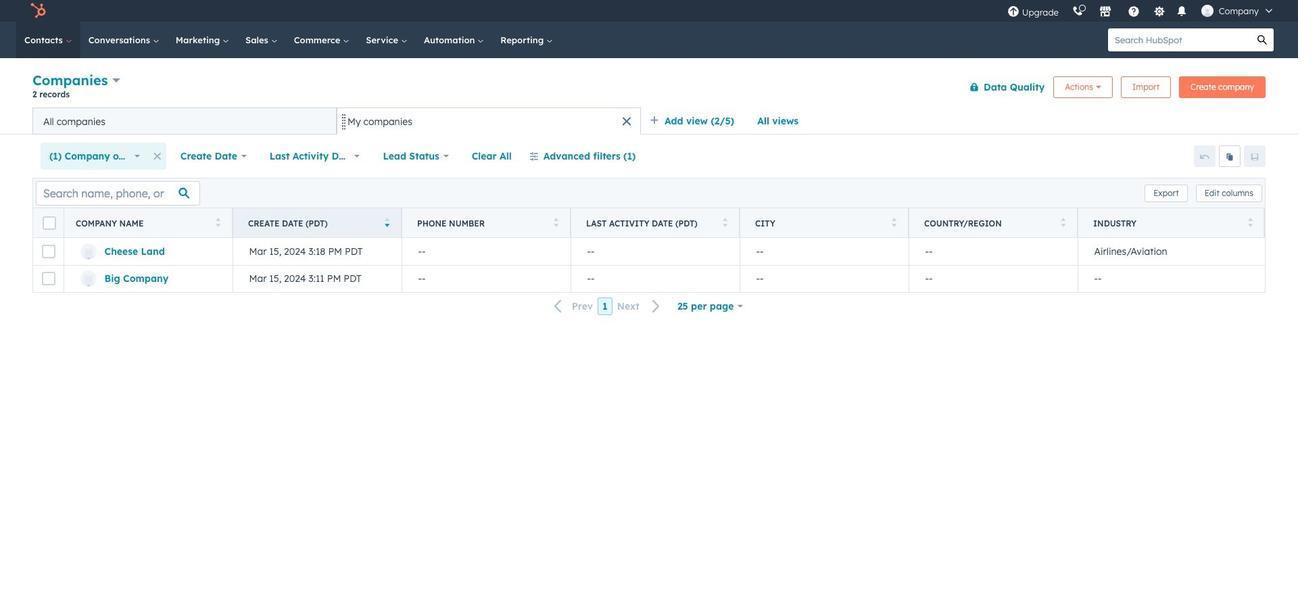 Task type: describe. For each thing, give the bounding box(es) containing it.
marketplaces image
[[1099, 6, 1111, 18]]

jacob simon image
[[1201, 5, 1214, 17]]

2 press to sort. image from the left
[[1248, 217, 1253, 227]]

Search HubSpot search field
[[1108, 28, 1251, 51]]

2 press to sort. element from the left
[[553, 217, 559, 229]]

1 press to sort. element from the left
[[215, 217, 220, 229]]

1 press to sort. image from the left
[[723, 217, 728, 227]]

press to sort. image for fifth press to sort. element
[[1061, 217, 1066, 227]]

press to sort. image for fourth press to sort. element from the left
[[892, 217, 897, 227]]



Task type: locate. For each thing, give the bounding box(es) containing it.
banner
[[32, 69, 1266, 108]]

6 press to sort. element from the left
[[1248, 217, 1253, 229]]

press to sort. image for 6th press to sort. element from the right
[[215, 217, 220, 227]]

Search name, phone, or domain search field
[[36, 181, 200, 205]]

3 press to sort. image from the left
[[892, 217, 897, 227]]

press to sort. image
[[215, 217, 220, 227], [553, 217, 559, 227], [892, 217, 897, 227], [1061, 217, 1066, 227]]

descending sort. press to sort ascending. image
[[384, 217, 389, 227]]

press to sort. image for 5th press to sort. element from the right
[[553, 217, 559, 227]]

pagination navigation
[[546, 297, 669, 315]]

press to sort. image
[[723, 217, 728, 227], [1248, 217, 1253, 227]]

descending sort. press to sort ascending. element
[[384, 217, 389, 229]]

4 press to sort. element from the left
[[892, 217, 897, 229]]

0 horizontal spatial press to sort. image
[[723, 217, 728, 227]]

2 press to sort. image from the left
[[553, 217, 559, 227]]

5 press to sort. element from the left
[[1061, 217, 1066, 229]]

3 press to sort. element from the left
[[723, 217, 728, 229]]

4 press to sort. image from the left
[[1061, 217, 1066, 227]]

1 press to sort. image from the left
[[215, 217, 220, 227]]

press to sort. element
[[215, 217, 220, 229], [553, 217, 559, 229], [723, 217, 728, 229], [892, 217, 897, 229], [1061, 217, 1066, 229], [1248, 217, 1253, 229]]

menu
[[1001, 0, 1282, 22]]

1 horizontal spatial press to sort. image
[[1248, 217, 1253, 227]]



Task type: vqa. For each thing, say whether or not it's contained in the screenshot.
4th Press to sort. element from right
yes



